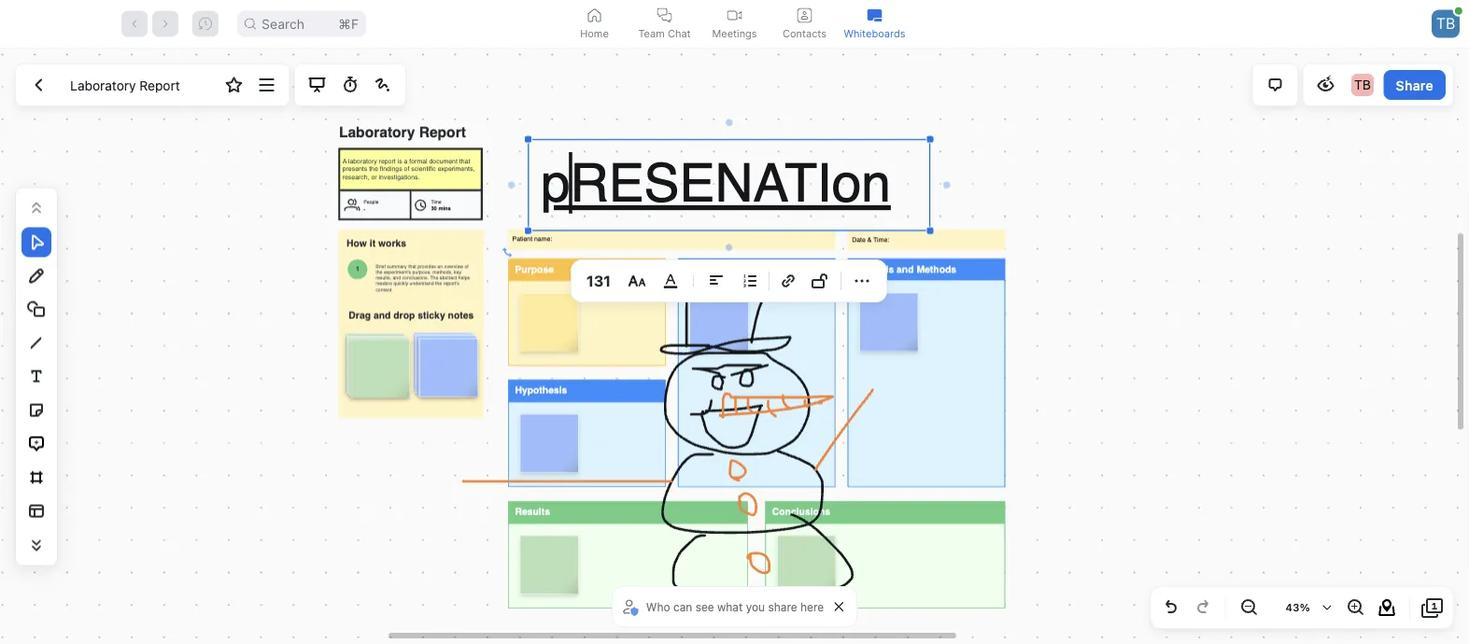 Task type: vqa. For each thing, say whether or not it's contained in the screenshot.
Team Chat
yes



Task type: locate. For each thing, give the bounding box(es) containing it.
home
[[580, 27, 609, 39]]

home button
[[560, 0, 630, 48]]

tab list containing home
[[560, 0, 910, 48]]

whiteboard small image
[[868, 8, 883, 23], [868, 8, 883, 23]]

profile contact image
[[798, 8, 813, 23], [798, 8, 813, 23]]

tb
[[1437, 14, 1456, 33]]

team chat image
[[657, 8, 672, 23]]

online image
[[1456, 7, 1463, 15]]

team
[[639, 27, 665, 39]]

home small image
[[587, 8, 602, 23], [587, 8, 602, 23]]

video on image
[[728, 8, 742, 23], [728, 8, 742, 23]]

whiteboards
[[844, 27, 906, 39]]

team chat image
[[657, 8, 672, 23]]

whiteboards button
[[840, 0, 910, 48]]

tab list
[[560, 0, 910, 48]]

team chat
[[639, 27, 691, 39]]

online image
[[1456, 7, 1463, 15]]



Task type: describe. For each thing, give the bounding box(es) containing it.
magnifier image
[[245, 18, 256, 29]]

⌘f
[[338, 16, 359, 32]]

magnifier image
[[245, 18, 256, 29]]

contacts button
[[770, 0, 840, 48]]

chat
[[668, 27, 691, 39]]

meetings button
[[700, 0, 770, 48]]

team chat button
[[630, 0, 700, 48]]

contacts
[[783, 27, 827, 39]]

meetings
[[713, 27, 757, 39]]

search
[[262, 16, 305, 32]]



